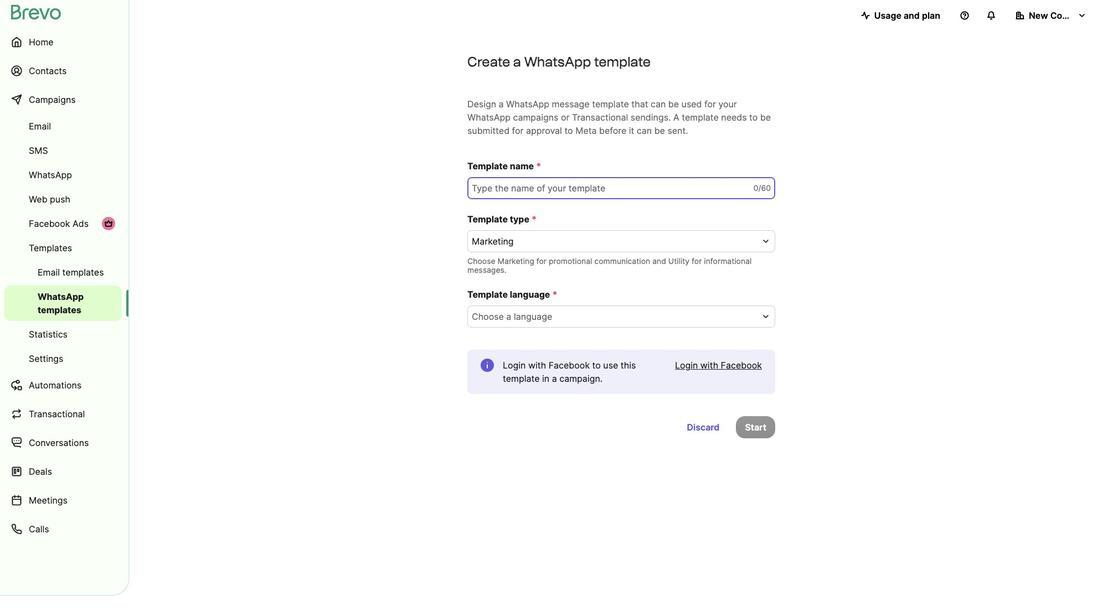 Task type: describe. For each thing, give the bounding box(es) containing it.
contacts link
[[4, 58, 122, 84]]

* for template language *
[[552, 289, 557, 300]]

template for template name
[[468, 161, 508, 172]]

template up that
[[594, 54, 651, 70]]

home
[[29, 37, 54, 48]]

for left the promotional on the top of page
[[537, 256, 547, 266]]

template down used
[[682, 112, 719, 123]]

start
[[745, 422, 767, 433]]

with for login with facebook to use this template in a campaign.
[[528, 360, 546, 371]]

alert containing login with facebook to use this template in a campaign.
[[468, 350, 775, 394]]

a for choose
[[506, 311, 511, 322]]

that
[[632, 99, 648, 110]]

submitted
[[468, 125, 510, 136]]

informational
[[704, 256, 752, 266]]

message
[[552, 99, 590, 110]]

marketing inside 'popup button'
[[472, 236, 514, 247]]

and inside button
[[904, 10, 920, 21]]

automations link
[[4, 372, 122, 399]]

1 vertical spatial to
[[565, 125, 573, 136]]

to inside "login with facebook to use this template in a campaign."
[[592, 360, 601, 371]]

conversations link
[[4, 430, 122, 456]]

campaign.
[[560, 373, 603, 384]]

* for template type *
[[532, 214, 537, 225]]

left___rvooi image
[[104, 219, 113, 228]]

for down campaigns
[[512, 125, 524, 136]]

settings link
[[4, 348, 122, 370]]

1 vertical spatial transactional
[[29, 409, 85, 420]]

web push
[[29, 194, 70, 205]]

conversations
[[29, 438, 89, 449]]

email link
[[4, 115, 122, 137]]

a
[[674, 112, 680, 123]]

whatsapp up campaigns
[[506, 99, 550, 110]]

1 vertical spatial can
[[637, 125, 652, 136]]

usage and plan button
[[852, 4, 949, 27]]

templates for whatsapp templates
[[38, 305, 81, 316]]

usage and plan
[[874, 10, 941, 21]]

a for design
[[499, 99, 504, 110]]

marketing inside choose marketing for promotional communication and utility for informational messages.
[[498, 256, 534, 266]]

company
[[1051, 10, 1091, 21]]

home link
[[4, 29, 122, 55]]

a for create
[[513, 54, 521, 70]]

template name *
[[468, 161, 541, 172]]

sms link
[[4, 140, 122, 162]]

0
[[754, 183, 759, 193]]

transactional inside 'design a whatsapp message template that can be used for your whatsapp campaigns or transactional sendings. a template needs to be submitted for approval to meta before it can be sent.'
[[572, 112, 628, 123]]

sent.
[[668, 125, 688, 136]]

a inside "login with facebook to use this template in a campaign."
[[552, 373, 557, 384]]

create a whatsapp template
[[468, 54, 651, 70]]

automations
[[29, 380, 82, 391]]

new
[[1029, 10, 1048, 21]]

discard button
[[678, 417, 729, 439]]

facebook for login with facebook
[[721, 360, 762, 371]]

facebook ads link
[[4, 213, 122, 235]]

marketing button
[[468, 230, 775, 253]]

template for template type
[[468, 214, 508, 225]]

choose a language
[[472, 311, 552, 322]]

choose a language button
[[468, 306, 775, 328]]

email for email templates
[[38, 267, 60, 278]]

whatsapp templates link
[[4, 286, 122, 321]]

settings
[[29, 353, 63, 364]]

approval
[[526, 125, 562, 136]]

60
[[761, 183, 771, 193]]

web push link
[[4, 188, 122, 210]]

choose for choose marketing for promotional communication and utility for informational messages.
[[468, 256, 496, 266]]

it
[[629, 125, 634, 136]]

language inside popup button
[[514, 311, 552, 322]]

used
[[682, 99, 702, 110]]

with for login with facebook
[[701, 360, 718, 371]]

in
[[542, 373, 550, 384]]

discard
[[687, 422, 720, 433]]

/
[[759, 183, 761, 193]]

or
[[561, 112, 570, 123]]

deals
[[29, 466, 52, 477]]

whatsapp up web push
[[29, 169, 72, 181]]

contacts
[[29, 65, 67, 76]]

new company button
[[1007, 4, 1096, 27]]

choose marketing for promotional communication and utility for informational messages.
[[468, 256, 752, 275]]

template inside "login with facebook to use this template in a campaign."
[[503, 373, 540, 384]]

template for template language
[[468, 289, 508, 300]]

* for template name *
[[536, 161, 541, 172]]

template up before
[[592, 99, 629, 110]]

name
[[510, 161, 534, 172]]

ads
[[72, 218, 89, 229]]

calls link
[[4, 516, 122, 543]]

promotional
[[549, 256, 592, 266]]

0 vertical spatial be
[[668, 99, 679, 110]]

utility
[[668, 256, 690, 266]]

plan
[[922, 10, 941, 21]]

needs
[[721, 112, 747, 123]]

whatsapp up the submitted
[[468, 112, 511, 123]]



Task type: vqa. For each thing, say whether or not it's contained in the screenshot.
left___rVOoi icon
yes



Task type: locate. For each thing, give the bounding box(es) containing it.
0 vertical spatial template
[[468, 161, 508, 172]]

2 horizontal spatial facebook
[[721, 360, 762, 371]]

0 vertical spatial email
[[29, 121, 51, 132]]

choose up template language *
[[468, 256, 496, 266]]

0 horizontal spatial to
[[565, 125, 573, 136]]

2 horizontal spatial to
[[750, 112, 758, 123]]

whatsapp templates
[[38, 291, 84, 316]]

push
[[50, 194, 70, 205]]

1 vertical spatial *
[[532, 214, 537, 225]]

start button
[[736, 417, 775, 439]]

templates
[[29, 243, 72, 254]]

to right 'needs'
[[750, 112, 758, 123]]

1 horizontal spatial transactional
[[572, 112, 628, 123]]

for left your
[[705, 99, 716, 110]]

can right it
[[637, 125, 652, 136]]

transactional link
[[4, 401, 122, 428]]

email
[[29, 121, 51, 132], [38, 267, 60, 278]]

campaigns
[[513, 112, 559, 123]]

template left in
[[503, 373, 540, 384]]

0 vertical spatial *
[[536, 161, 541, 172]]

email inside email templates link
[[38, 267, 60, 278]]

campaigns
[[29, 94, 76, 105]]

login with facebook link
[[675, 359, 762, 372]]

0 vertical spatial transactional
[[572, 112, 628, 123]]

whatsapp up message
[[524, 54, 591, 70]]

template
[[468, 161, 508, 172], [468, 214, 508, 225], [468, 289, 508, 300]]

design
[[468, 99, 496, 110]]

use
[[603, 360, 618, 371]]

login with facebook
[[675, 360, 762, 371]]

new company
[[1029, 10, 1091, 21]]

sendings.
[[631, 112, 671, 123]]

0 horizontal spatial login
[[503, 360, 526, 371]]

0 vertical spatial choose
[[468, 256, 496, 266]]

none field inside choose a language popup button
[[472, 310, 758, 323]]

0 vertical spatial marketing
[[472, 236, 514, 247]]

marketing down the template type * on the top of the page
[[472, 236, 514, 247]]

1 with from the left
[[528, 360, 546, 371]]

1 vertical spatial and
[[653, 256, 666, 266]]

web
[[29, 194, 47, 205]]

login inside "login with facebook to use this template in a campaign."
[[503, 360, 526, 371]]

template
[[594, 54, 651, 70], [592, 99, 629, 110], [682, 112, 719, 123], [503, 373, 540, 384]]

templates up statistics link
[[38, 305, 81, 316]]

* right type at the top left of page
[[532, 214, 537, 225]]

2 login from the left
[[675, 360, 698, 371]]

usage
[[874, 10, 902, 21]]

design a whatsapp message template that can be used for your whatsapp campaigns or transactional sendings. a template needs to be submitted for approval to meta before it can be sent.
[[468, 99, 771, 136]]

a inside 'design a whatsapp message template that can be used for your whatsapp campaigns or transactional sendings. a template needs to be submitted for approval to meta before it can be sent.'
[[499, 99, 504, 110]]

type
[[510, 214, 530, 225]]

a right in
[[552, 373, 557, 384]]

language up choose a language
[[510, 289, 550, 300]]

Type the name of your template text field
[[468, 177, 775, 199]]

whatsapp link
[[4, 164, 122, 186]]

login for login with facebook to use this template in a campaign.
[[503, 360, 526, 371]]

2 vertical spatial *
[[552, 289, 557, 300]]

1 vertical spatial choose
[[472, 311, 504, 322]]

and
[[904, 10, 920, 21], [653, 256, 666, 266]]

choose for choose a language
[[472, 311, 504, 322]]

login
[[503, 360, 526, 371], [675, 360, 698, 371]]

choose
[[468, 256, 496, 266], [472, 311, 504, 322]]

templates
[[62, 267, 104, 278], [38, 305, 81, 316]]

templates for email templates
[[62, 267, 104, 278]]

templates inside the whatsapp templates
[[38, 305, 81, 316]]

to left use
[[592, 360, 601, 371]]

be right 'needs'
[[760, 112, 771, 123]]

calls
[[29, 524, 49, 535]]

to down or
[[565, 125, 573, 136]]

email for email
[[29, 121, 51, 132]]

None field
[[472, 310, 758, 323]]

a inside popup button
[[506, 311, 511, 322]]

1 template from the top
[[468, 161, 508, 172]]

1 horizontal spatial be
[[668, 99, 679, 110]]

email templates
[[38, 267, 104, 278]]

0 / 60
[[754, 183, 771, 193]]

template down 'messages.'
[[468, 289, 508, 300]]

1 vertical spatial templates
[[38, 305, 81, 316]]

email up sms on the left top of the page
[[29, 121, 51, 132]]

and inside choose marketing for promotional communication and utility for informational messages.
[[653, 256, 666, 266]]

0 horizontal spatial and
[[653, 256, 666, 266]]

for
[[705, 99, 716, 110], [512, 125, 524, 136], [537, 256, 547, 266], [692, 256, 702, 266]]

choose inside choose marketing for promotional communication and utility for informational messages.
[[468, 256, 496, 266]]

your
[[719, 99, 737, 110]]

2 vertical spatial be
[[655, 125, 665, 136]]

meetings link
[[4, 487, 122, 514]]

templates down templates link
[[62, 267, 104, 278]]

1 horizontal spatial login
[[675, 360, 698, 371]]

email templates link
[[4, 261, 122, 284]]

communication
[[595, 256, 650, 266]]

statistics
[[29, 329, 68, 340]]

0 vertical spatial templates
[[62, 267, 104, 278]]

transactional up before
[[572, 112, 628, 123]]

email inside "email" link
[[29, 121, 51, 132]]

a right create
[[513, 54, 521, 70]]

email down "templates"
[[38, 267, 60, 278]]

2 vertical spatial to
[[592, 360, 601, 371]]

whatsapp down email templates link
[[38, 291, 84, 302]]

facebook inside "login with facebook to use this template in a campaign."
[[549, 360, 590, 371]]

1 vertical spatial email
[[38, 267, 60, 278]]

1 horizontal spatial with
[[701, 360, 718, 371]]

login with facebook to use this template in a campaign.
[[503, 360, 636, 384]]

transactional down automations
[[29, 409, 85, 420]]

deals link
[[4, 459, 122, 485]]

1 horizontal spatial and
[[904, 10, 920, 21]]

* down the promotional on the top of page
[[552, 289, 557, 300]]

marketing up template language *
[[498, 256, 534, 266]]

1 vertical spatial template
[[468, 214, 508, 225]]

before
[[599, 125, 627, 136]]

facebook for login with facebook to use this template in a campaign.
[[549, 360, 590, 371]]

for right 'utility'
[[692, 256, 702, 266]]

a right design
[[499, 99, 504, 110]]

can up sendings.
[[651, 99, 666, 110]]

messages.
[[468, 265, 507, 275]]

and left 'utility'
[[653, 256, 666, 266]]

a down template language *
[[506, 311, 511, 322]]

statistics link
[[4, 323, 122, 346]]

3 template from the top
[[468, 289, 508, 300]]

1 vertical spatial language
[[514, 311, 552, 322]]

create
[[468, 54, 510, 70]]

2 vertical spatial template
[[468, 289, 508, 300]]

0 vertical spatial can
[[651, 99, 666, 110]]

0 horizontal spatial be
[[655, 125, 665, 136]]

choose down template language *
[[472, 311, 504, 322]]

* right "name"
[[536, 161, 541, 172]]

with inside "login with facebook to use this template in a campaign."
[[528, 360, 546, 371]]

and left plan
[[904, 10, 920, 21]]

template language *
[[468, 289, 557, 300]]

facebook
[[29, 218, 70, 229], [549, 360, 590, 371], [721, 360, 762, 371]]

meta
[[576, 125, 597, 136]]

1 login from the left
[[503, 360, 526, 371]]

alert
[[468, 350, 775, 394]]

0 horizontal spatial transactional
[[29, 409, 85, 420]]

choose inside choose a language popup button
[[472, 311, 504, 322]]

1 vertical spatial marketing
[[498, 256, 534, 266]]

*
[[536, 161, 541, 172], [532, 214, 537, 225], [552, 289, 557, 300]]

be up a
[[668, 99, 679, 110]]

sms
[[29, 145, 48, 156]]

0 horizontal spatial facebook
[[29, 218, 70, 229]]

with
[[528, 360, 546, 371], [701, 360, 718, 371]]

login for login with facebook
[[675, 360, 698, 371]]

be
[[668, 99, 679, 110], [760, 112, 771, 123], [655, 125, 665, 136]]

0 vertical spatial to
[[750, 112, 758, 123]]

1 horizontal spatial facebook
[[549, 360, 590, 371]]

campaigns link
[[4, 86, 122, 113]]

template left type at the top left of page
[[468, 214, 508, 225]]

meetings
[[29, 495, 68, 506]]

a
[[513, 54, 521, 70], [499, 99, 504, 110], [506, 311, 511, 322], [552, 373, 557, 384]]

language down template language *
[[514, 311, 552, 322]]

template type *
[[468, 214, 537, 225]]

be down sendings.
[[655, 125, 665, 136]]

2 with from the left
[[701, 360, 718, 371]]

templates link
[[4, 237, 122, 259]]

language
[[510, 289, 550, 300], [514, 311, 552, 322]]

1 horizontal spatial to
[[592, 360, 601, 371]]

0 horizontal spatial with
[[528, 360, 546, 371]]

2 horizontal spatial be
[[760, 112, 771, 123]]

template left "name"
[[468, 161, 508, 172]]

this
[[621, 360, 636, 371]]

0 vertical spatial and
[[904, 10, 920, 21]]

facebook ads
[[29, 218, 89, 229]]

0 vertical spatial language
[[510, 289, 550, 300]]

2 template from the top
[[468, 214, 508, 225]]

1 vertical spatial be
[[760, 112, 771, 123]]



